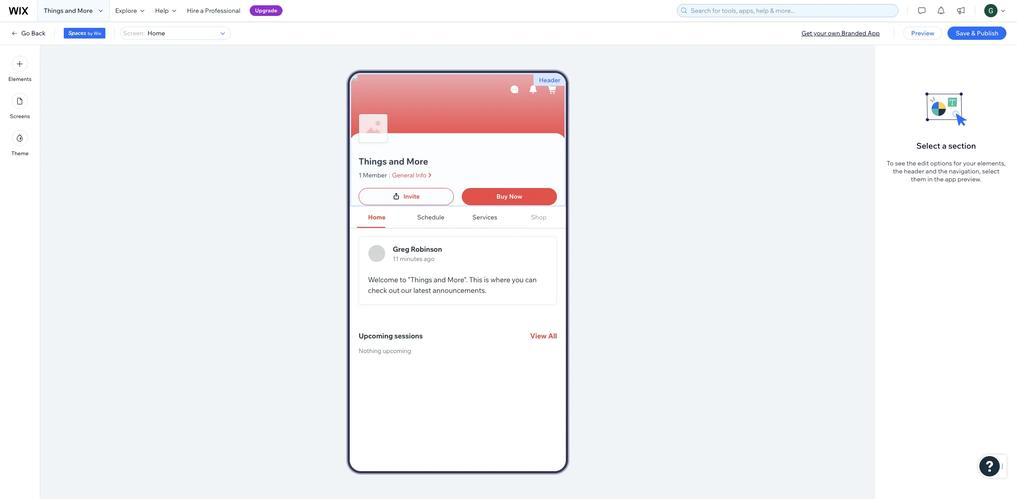 Task type: describe. For each thing, give the bounding box(es) containing it.
minutes
[[400, 255, 423, 263]]

things and more button
[[359, 155, 557, 168]]

upgrade button
[[250, 5, 283, 16]]

select a section
[[917, 141, 977, 151]]

can
[[525, 276, 537, 285]]

screens button
[[10, 93, 30, 120]]

nothing
[[359, 348, 382, 356]]

schedule
[[417, 214, 445, 222]]

select
[[983, 167, 1000, 175]]

upgrade
[[255, 7, 277, 14]]

1
[[359, 171, 362, 179]]

professional
[[205, 7, 241, 15]]

back
[[31, 29, 46, 37]]

go back
[[21, 29, 46, 37]]

robinson
[[411, 245, 442, 254]]

app
[[946, 175, 957, 183]]

select
[[917, 141, 941, 151]]

1 member button
[[359, 171, 387, 180]]

view all
[[531, 332, 557, 341]]

to see the edit options for your elements, the header and the navigation, select them in the app preview.
[[887, 160, 1006, 183]]

&
[[972, 29, 976, 37]]

a for section
[[943, 141, 947, 151]]

buy now
[[497, 193, 523, 201]]

"things
[[408, 276, 432, 285]]

explore
[[115, 7, 137, 15]]

announcements
[[514, 220, 562, 227]]

for
[[954, 160, 962, 167]]

welcome to "things and more". this is where you can check out our latest announcements.
[[368, 276, 539, 295]]

more for things and more
[[77, 7, 93, 15]]

ago
[[424, 255, 435, 263]]

more".
[[448, 276, 468, 285]]

header
[[905, 167, 925, 175]]

theme button
[[11, 130, 29, 157]]

to
[[400, 276, 407, 285]]

screens
[[10, 113, 30, 120]]

save & publish
[[956, 29, 999, 37]]

hire
[[187, 7, 199, 15]]

things and more
[[44, 7, 93, 15]]

hire a professional link
[[182, 0, 246, 21]]

welcome
[[368, 276, 398, 285]]

go back button
[[11, 29, 46, 37]]

0 vertical spatial your
[[814, 29, 827, 37]]

them
[[912, 175, 927, 183]]

in
[[928, 175, 933, 183]]

sessions
[[395, 332, 423, 341]]

elements
[[8, 76, 32, 82]]

buy now button
[[462, 188, 557, 206]]

hire a professional
[[187, 7, 241, 15]]

upcoming
[[359, 332, 393, 341]]

preview.
[[958, 175, 982, 183]]

go
[[21, 29, 30, 37]]

general
[[392, 171, 415, 179]]

get
[[802, 29, 813, 37]]

info
[[416, 171, 427, 179]]

nothing upcoming
[[359, 348, 411, 356]]

buy
[[497, 193, 508, 201]]

preview
[[912, 29, 935, 37]]

Search for tools, apps, help & more... field
[[689, 4, 896, 17]]

things and more 1 member | general info
[[359, 156, 428, 180]]

help button
[[150, 0, 182, 21]]

invite
[[404, 193, 420, 201]]

check
[[368, 286, 387, 295]]

invite button
[[359, 188, 454, 206]]

see
[[896, 160, 906, 167]]

header
[[539, 76, 561, 84]]

you
[[512, 276, 524, 285]]

home
[[368, 214, 386, 222]]

out
[[389, 286, 400, 295]]



Task type: vqa. For each thing, say whether or not it's contained in the screenshot.
Buy Now button
yes



Task type: locate. For each thing, give the bounding box(es) containing it.
now
[[509, 193, 523, 201]]

theme
[[11, 150, 29, 157]]

your right get
[[814, 29, 827, 37]]

more inside "things and more 1 member | general info"
[[407, 156, 428, 167]]

None field
[[145, 27, 218, 39]]

0 horizontal spatial a
[[200, 7, 204, 15]]

latest
[[414, 286, 431, 295]]

section
[[949, 141, 977, 151]]

elements,
[[978, 160, 1006, 167]]

1 horizontal spatial things
[[359, 156, 387, 167]]

0 horizontal spatial your
[[814, 29, 827, 37]]

app
[[868, 29, 880, 37]]

our
[[401, 286, 412, 295]]

member
[[363, 171, 387, 179]]

navigation,
[[950, 167, 981, 175]]

things inside "things and more 1 member | general info"
[[359, 156, 387, 167]]

1 horizontal spatial a
[[943, 141, 947, 151]]

1 vertical spatial things
[[359, 156, 387, 167]]

upcoming
[[383, 348, 411, 356]]

11
[[393, 255, 399, 263]]

this
[[469, 276, 483, 285]]

help
[[155, 7, 169, 15]]

things up 1 member button
[[359, 156, 387, 167]]

more up info
[[407, 156, 428, 167]]

a for professional
[[200, 7, 204, 15]]

and inside to see the edit options for your elements, the header and the navigation, select them in the app preview.
[[926, 167, 937, 175]]

options
[[931, 160, 953, 167]]

where
[[491, 276, 511, 285]]

upcoming sessions
[[359, 332, 423, 341]]

more
[[77, 7, 93, 15], [407, 156, 428, 167]]

shop
[[532, 214, 547, 222]]

preview button
[[904, 27, 943, 40]]

get your own branded app
[[802, 29, 880, 37]]

edit
[[918, 160, 930, 167]]

get your own branded app button
[[802, 29, 880, 37]]

a
[[200, 7, 204, 15], [943, 141, 947, 151]]

publish
[[978, 29, 999, 37]]

1 horizontal spatial more
[[407, 156, 428, 167]]

0 vertical spatial things
[[44, 7, 64, 15]]

the
[[907, 160, 917, 167], [894, 167, 903, 175], [939, 167, 948, 175], [935, 175, 944, 183]]

services
[[473, 214, 498, 222]]

to
[[887, 160, 894, 167]]

more left explore
[[77, 7, 93, 15]]

0 horizontal spatial things
[[44, 7, 64, 15]]

1 vertical spatial your
[[964, 160, 977, 167]]

own
[[828, 29, 841, 37]]

view
[[531, 332, 547, 341]]

elements button
[[8, 56, 32, 82]]

things for things and more 1 member | general info
[[359, 156, 387, 167]]

0 vertical spatial a
[[200, 7, 204, 15]]

save
[[956, 29, 971, 37]]

announcements.
[[433, 286, 487, 295]]

all
[[548, 332, 557, 341]]

|
[[389, 171, 391, 180]]

and inside welcome to "things and more". this is where you can check out our latest announcements.
[[434, 276, 446, 285]]

0 horizontal spatial more
[[77, 7, 93, 15]]

0 vertical spatial more
[[77, 7, 93, 15]]

navigation
[[530, 197, 562, 205]]

branded
[[842, 29, 867, 37]]

a right hire
[[200, 7, 204, 15]]

greg
[[393, 245, 410, 254]]

menu
[[0, 51, 40, 162]]

screen:
[[123, 29, 145, 37]]

and inside "things and more 1 member | general info"
[[389, 156, 405, 167]]

your inside to see the edit options for your elements, the header and the navigation, select them in the app preview.
[[964, 160, 977, 167]]

a right select
[[943, 141, 947, 151]]

1 horizontal spatial your
[[964, 160, 977, 167]]

1 vertical spatial more
[[407, 156, 428, 167]]

things
[[44, 7, 64, 15], [359, 156, 387, 167]]

your
[[814, 29, 827, 37], [964, 160, 977, 167]]

save & publish button
[[948, 27, 1007, 40]]

menu containing elements
[[0, 51, 40, 162]]

is
[[484, 276, 489, 285]]

your right for
[[964, 160, 977, 167]]

greg robinson 11 minutes ago
[[393, 245, 442, 263]]

things for things and more
[[44, 7, 64, 15]]

more for things and more 1 member | general info
[[407, 156, 428, 167]]

things up back
[[44, 7, 64, 15]]

view all button
[[531, 331, 557, 342]]

1 vertical spatial a
[[943, 141, 947, 151]]



